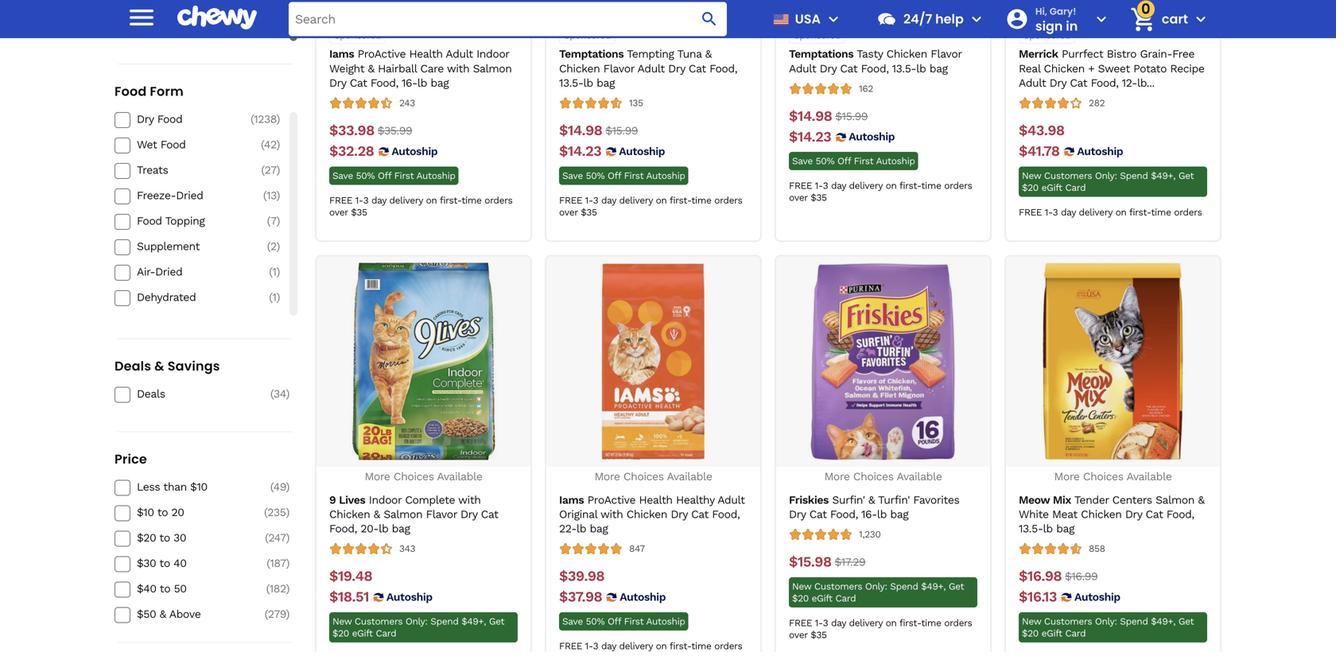 Task type: describe. For each thing, give the bounding box(es) containing it.
( for air-dried
[[269, 265, 272, 278]]

cart
[[1162, 10, 1188, 28]]

iams for $32.28
[[329, 47, 354, 61]]

temptations for adult
[[789, 47, 854, 61]]

$15.99 text field
[[606, 122, 638, 139]]

1,230
[[859, 529, 881, 540]]

$16.98
[[1019, 568, 1062, 585]]

13.5- inside tender centers salmon & white meat chicken dry cat food, 13.5-lb bag
[[1019, 522, 1043, 535]]

$20 for $41.78
[[1022, 182, 1039, 193]]

lb inside proactive health healthy adult original with chicken dry cat food, 22-lb bag
[[577, 522, 586, 535]]

( 7 )
[[267, 214, 280, 227]]

$40 to 50 link
[[137, 582, 250, 596]]

get for $19.48
[[489, 616, 504, 627]]

meow mix
[[1019, 493, 1071, 506]]

submit search image
[[700, 10, 719, 29]]

3 for surfin' & turfin' favorites dry cat food, 16-lb bag
[[823, 618, 828, 629]]

$16.99
[[1065, 570, 1098, 583]]

lb inside "proactive health adult indoor weight & hairball care with salmon dry cat food, 16-lb bag"
[[417, 76, 427, 89]]

turfin'
[[878, 493, 910, 506]]

chicken inside tasty chicken flavor adult dry cat food, 13.5-lb bag
[[887, 47, 927, 61]]

price
[[115, 450, 147, 468]]

new customers only: spend $49+, get $20 egift card for $43.98
[[1022, 170, 1194, 193]]

than
[[163, 480, 187, 494]]

tender
[[1075, 493, 1109, 506]]

save for proactive health healthy adult original with chicken dry cat food, 22-lb bag
[[562, 616, 583, 627]]

less than $10 link
[[137, 480, 250, 494]]

deals for deals
[[137, 387, 165, 400]]

time for tasty chicken flavor adult dry cat food, 13.5-lb bag
[[921, 180, 941, 191]]

care
[[420, 62, 444, 75]]

bag inside tasty chicken flavor adult dry cat food, 13.5-lb bag
[[930, 62, 948, 75]]

bistro
[[1107, 47, 1137, 61]]

$35 for tempting tuna & chicken flavor adult dry cat food, 13.5-lb bag
[[581, 207, 597, 218]]

247
[[268, 531, 286, 544]]

) for dry food
[[276, 113, 280, 126]]

279
[[268, 608, 286, 621]]

food up wet food
[[157, 113, 182, 126]]

choices for $19.48
[[394, 470, 434, 483]]

white
[[1019, 508, 1049, 521]]

iams proactive health healthy adult original with chicken dry cat food, 22-lb bag image
[[555, 263, 752, 460]]

& inside tender centers salmon & white meat chicken dry cat food, 13.5-lb bag
[[1198, 493, 1205, 506]]

$49+, for $15.98
[[921, 581, 946, 592]]

food down freeze-
[[137, 214, 162, 227]]

22-
[[559, 522, 577, 535]]

$16.13
[[1019, 589, 1057, 605]]

chicken & veggies
[[137, 16, 229, 29]]

( 1 ) for dehydrated
[[269, 291, 280, 304]]

( 2 )
[[267, 240, 280, 253]]

food topping
[[137, 214, 205, 227]]

new down the $16.13 text box
[[1022, 616, 1041, 627]]

( 187 )
[[267, 557, 290, 570]]

air-dried link
[[137, 265, 250, 279]]

free for surfin' & turfin' favorites dry cat food, 16-lb bag
[[789, 618, 812, 629]]

over for proactive health adult indoor weight & hairball care with salmon dry cat food, 16-lb bag
[[329, 207, 348, 218]]

new for $43.98
[[1022, 170, 1041, 181]]

$10 to 20 link
[[137, 505, 250, 520]]

1- for tasty chicken flavor adult dry cat food, 13.5-lb bag
[[815, 180, 823, 191]]

salmon inside 'indoor complete with chicken & salmon flavor dry cat food, 20-lb bag'
[[384, 508, 423, 521]]

delivery for dry
[[619, 641, 653, 652]]

162
[[859, 83, 873, 94]]

$41.78
[[1019, 143, 1060, 159]]

adult inside "proactive health adult indoor weight & hairball care with salmon dry cat food, 16-lb bag"
[[446, 47, 473, 61]]

$50
[[137, 608, 156, 621]]

$20 to 30
[[137, 531, 186, 544]]

$39.98
[[559, 568, 605, 585]]

$40
[[137, 582, 156, 595]]

) for $40 to 50
[[286, 582, 290, 595]]

$15.98
[[789, 554, 832, 570]]

( for $20 to 30
[[265, 531, 268, 544]]

save 50% off first autoship for cat
[[792, 156, 915, 167]]

0 horizontal spatial menu image
[[126, 1, 157, 33]]

supplement link
[[137, 239, 250, 254]]

dried for air-
[[155, 265, 182, 278]]

day for tempting tuna & chicken flavor adult dry cat food, 13.5-lb bag
[[601, 195, 616, 206]]

$14.23 text field
[[559, 143, 602, 160]]

centers
[[1112, 493, 1152, 506]]

cart menu image
[[1192, 10, 1211, 29]]

) for supplement
[[276, 240, 280, 253]]

$49+, for $43.98
[[1151, 170, 1176, 181]]

$16.98 $16.99
[[1019, 568, 1098, 585]]

235
[[267, 506, 286, 519]]

4 available from the left
[[1127, 470, 1172, 483]]

gary!
[[1050, 5, 1076, 18]]

$35 for proactive health adult indoor weight & hairball care with salmon dry cat food, 16-lb bag
[[351, 207, 367, 218]]

food left form
[[115, 82, 147, 100]]

12-
[[1122, 76, 1137, 89]]

items image
[[1129, 5, 1157, 33]]

food, inside "proactive health adult indoor weight & hairball care with salmon dry cat food, 16-lb bag"
[[371, 76, 398, 89]]

$37.98 text field
[[559, 589, 602, 606]]

$14.98 for tasty chicken flavor adult dry cat food, 13.5-lb bag
[[789, 108, 832, 124]]

hi, gary! sign in
[[1035, 5, 1078, 35]]

orders for tasty chicken flavor adult dry cat food, 13.5-lb bag
[[944, 180, 972, 191]]

only: for $19.48
[[406, 616, 428, 627]]

0 horizontal spatial $10
[[137, 506, 154, 519]]

$14.23 for tasty chicken flavor adult dry cat food, 13.5-lb bag
[[789, 128, 831, 145]]

deals link
[[137, 387, 250, 401]]

hi,
[[1035, 5, 1047, 18]]

on for cat
[[656, 195, 667, 206]]

& left savings
[[154, 357, 164, 375]]

) for $10 to 20
[[286, 506, 290, 519]]

( 247 )
[[265, 531, 290, 544]]

lb inside 'indoor complete with chicken & salmon flavor dry cat food, 20-lb bag'
[[379, 522, 388, 535]]

$33.98 text field
[[329, 122, 374, 139]]

save 50% off first autoship for with
[[562, 616, 685, 627]]

cat inside 'indoor complete with chicken & salmon flavor dry cat food, 20-lb bag'
[[481, 508, 498, 521]]

flavor inside tempting tuna & chicken flavor adult dry cat food, 13.5-lb bag
[[603, 62, 635, 75]]

cat inside tasty chicken flavor adult dry cat food, 13.5-lb bag
[[840, 62, 858, 75]]

first- for 13.5-
[[900, 180, 921, 191]]

$20 to 30 link
[[137, 531, 250, 545]]

3 for tempting tuna & chicken flavor adult dry cat food, 13.5-lb bag
[[593, 195, 598, 206]]

858
[[1089, 543, 1105, 554]]

) for $20 to 30
[[286, 531, 290, 544]]

20-
[[361, 522, 379, 535]]

tasty chicken flavor adult dry cat food, 13.5-lb bag
[[789, 47, 962, 75]]

bag inside tender centers salmon & white meat chicken dry cat food, 13.5-lb bag
[[1056, 522, 1075, 535]]

& inside 'indoor complete with chicken & salmon flavor dry cat food, 20-lb bag'
[[374, 508, 380, 521]]

24/7
[[904, 10, 932, 28]]

to for $30
[[159, 557, 170, 570]]

customers down the $16.13 text box
[[1044, 616, 1092, 627]]

$15.98 $17.29
[[789, 554, 866, 570]]

( for food topping
[[267, 214, 270, 227]]

1238
[[254, 113, 276, 126]]

delivery for care
[[389, 195, 423, 206]]

$19.48 text field
[[329, 568, 372, 585]]

sponsored for real
[[1024, 30, 1071, 41]]

over for tasty chicken flavor adult dry cat food, 13.5-lb bag
[[789, 192, 808, 203]]

help menu image
[[967, 10, 986, 29]]

tempting
[[627, 47, 674, 61]]

$15.98 text field
[[789, 554, 832, 571]]

$16.99 text field
[[1065, 568, 1098, 585]]

$33.98 $35.99
[[329, 122, 412, 139]]

$32.28
[[329, 143, 374, 159]]

40
[[174, 557, 187, 570]]

customers for $15.98
[[814, 581, 862, 592]]

0 vertical spatial $10
[[190, 480, 207, 494]]

treats link
[[137, 163, 250, 177]]

wet food
[[137, 138, 186, 151]]

only: for $43.98
[[1095, 170, 1117, 181]]

friskies surfin' & turfin' favorites dry cat food, 16-lb bag image
[[785, 263, 982, 460]]

24/7 help link
[[870, 0, 964, 38]]

bag inside 'indoor complete with chicken & salmon flavor dry cat food, 20-lb bag'
[[392, 522, 410, 535]]

topping
[[165, 214, 205, 227]]

) for wet food
[[276, 138, 280, 151]]

1- for purrfect bistro grain-free real chicken + sweet potato recipe adult dry cat food, 12-lb...
[[1045, 207, 1053, 218]]

4 more choices available from the left
[[1054, 470, 1172, 483]]

tempting tuna & chicken flavor adult dry cat food, 13.5-lb bag
[[559, 47, 737, 89]]

proactive for $32.28
[[358, 47, 406, 61]]

free 1-3 day delivery on first-time orders over $35 for cat
[[559, 195, 742, 218]]

tasty
[[857, 47, 883, 61]]

orders for tempting tuna & chicken flavor adult dry cat food, 13.5-lb bag
[[714, 195, 742, 206]]

freeze-
[[137, 189, 176, 202]]

( for dehydrated
[[269, 291, 272, 304]]

salmon inside "proactive health adult indoor weight & hairball care with salmon dry cat food, 16-lb bag"
[[473, 62, 512, 75]]

deals for deals & savings
[[115, 357, 151, 375]]

proactive health healthy adult original with chicken dry cat food, 22-lb bag
[[559, 493, 745, 535]]

chewy home image
[[177, 0, 257, 35]]

to for $40
[[160, 582, 170, 595]]

$16.98 text field
[[1019, 568, 1062, 585]]

potato
[[1134, 62, 1167, 75]]

1- for proactive health healthy adult original with chicken dry cat food, 22-lb bag
[[585, 641, 593, 652]]

$49+, for $19.48
[[462, 616, 486, 627]]

$20 up $30
[[137, 531, 156, 544]]

$14.98 $15.99 for dry
[[789, 108, 868, 124]]

( 49 )
[[270, 480, 290, 494]]

iams for $37.98
[[559, 493, 584, 506]]

lb inside tasty chicken flavor adult dry cat food, 13.5-lb bag
[[916, 62, 926, 75]]

$20 down the "$15.98" text box
[[792, 593, 809, 604]]

sweet
[[1098, 62, 1130, 75]]

purrfect bistro grain-free real chicken + sweet potato recipe adult dry cat food, 12-lb...
[[1019, 47, 1205, 89]]

30
[[174, 531, 186, 544]]

mix
[[1053, 493, 1071, 506]]

freeze-dried link
[[137, 189, 250, 203]]

$16.13 text field
[[1019, 589, 1057, 606]]

food inside "link"
[[161, 138, 186, 151]]

healthy
[[676, 493, 715, 506]]

sign
[[1035, 17, 1063, 35]]

cat inside "proactive health adult indoor weight & hairball care with salmon dry cat food, 16-lb bag"
[[350, 76, 367, 89]]

$20 for $16.13
[[1022, 628, 1039, 639]]

( for $40 to 50
[[266, 582, 269, 595]]

$10 to 20
[[137, 506, 184, 519]]

( for $30 to 40
[[267, 557, 270, 570]]

dry inside proactive health healthy adult original with chicken dry cat food, 22-lb bag
[[671, 508, 688, 521]]

( for less than $10
[[270, 480, 273, 494]]

egift for $19.48
[[352, 628, 373, 639]]

orders for surfin' & turfin' favorites dry cat food, 16-lb bag
[[944, 618, 972, 629]]

187
[[270, 557, 286, 570]]

$37.98
[[559, 589, 602, 605]]

cat inside purrfect bistro grain-free real chicken + sweet potato recipe adult dry cat food, 12-lb...
[[1070, 76, 1087, 89]]

freeze-dried
[[137, 189, 203, 202]]

50% for proactive health healthy adult original with chicken dry cat food, 22-lb bag
[[586, 616, 605, 627]]

$32.28 text field
[[329, 143, 374, 160]]

3 for proactive health adult indoor weight & hairball care with salmon dry cat food, 16-lb bag
[[363, 195, 368, 206]]

chicken inside tempting tuna & chicken flavor adult dry cat food, 13.5-lb bag
[[559, 62, 600, 75]]

customers for $19.48
[[355, 616, 403, 627]]

343
[[399, 543, 415, 554]]

50% for tempting tuna & chicken flavor adult dry cat food, 13.5-lb bag
[[586, 170, 605, 181]]

2
[[270, 240, 276, 253]]

orders for purrfect bistro grain-free real chicken + sweet potato recipe adult dry cat food, 12-lb...
[[1174, 207, 1202, 218]]

cat inside tender centers salmon & white meat chicken dry cat food, 13.5-lb bag
[[1146, 508, 1163, 521]]

$40 to 50
[[137, 582, 187, 595]]

dry inside tasty chicken flavor adult dry cat food, 13.5-lb bag
[[820, 62, 837, 75]]

$18.51 text field
[[329, 589, 369, 606]]

( 1 ) for air-dried
[[269, 265, 280, 278]]

$14.23 for tempting tuna & chicken flavor adult dry cat food, 13.5-lb bag
[[559, 143, 602, 159]]

cat inside tempting tuna & chicken flavor adult dry cat food, 13.5-lb bag
[[689, 62, 706, 75]]

dry food
[[137, 113, 182, 126]]

$35.99 text field
[[378, 122, 412, 139]]

air-
[[137, 265, 155, 278]]

$17.29 text field
[[835, 554, 866, 571]]

cat inside proactive health healthy adult original with chicken dry cat food, 22-lb bag
[[691, 508, 709, 521]]

to for $20
[[159, 531, 170, 544]]

new customers only: spend $49+, get $20 egift card down $16.99 text field
[[1022, 616, 1194, 639]]

$43.98
[[1019, 122, 1065, 139]]

time for proactive health healthy adult original with chicken dry cat food, 22-lb bag
[[692, 641, 712, 652]]

egift for $43.98
[[1042, 182, 1062, 193]]

dry inside 'indoor complete with chicken & salmon flavor dry cat food, 20-lb bag'
[[461, 508, 478, 521]]

adult inside proactive health healthy adult original with chicken dry cat food, 22-lb bag
[[718, 493, 745, 506]]

save for proactive health adult indoor weight & hairball care with salmon dry cat food, 16-lb bag
[[332, 170, 353, 181]]

new customers only: spend $49+, get $20 egift card for $15.98
[[792, 581, 964, 604]]

savings
[[168, 357, 220, 375]]

& right $50 at the bottom left of the page
[[160, 608, 166, 621]]

time for purrfect bistro grain-free real chicken + sweet potato recipe adult dry cat food, 12-lb...
[[1151, 207, 1171, 218]]

( for $50 & above
[[265, 608, 268, 621]]



Task type: vqa. For each thing, say whether or not it's contained in the screenshot.
$32.28 Iams
yes



Task type: locate. For each thing, give the bounding box(es) containing it.
to left 20
[[157, 506, 168, 519]]

1 vertical spatial $10
[[137, 506, 154, 519]]

0 vertical spatial dried
[[176, 189, 203, 202]]

temptations left the tempting
[[559, 47, 624, 61]]

1 vertical spatial health
[[639, 493, 673, 506]]

chicken down tender
[[1081, 508, 1122, 521]]

$15.99 down 135
[[606, 124, 638, 137]]

2 more choices available from the left
[[595, 470, 712, 483]]

grain-
[[1140, 47, 1173, 61]]

more up lives
[[365, 470, 390, 483]]

( 1238 )
[[251, 113, 280, 126]]

$30 to 40 link
[[137, 556, 250, 571]]

$35 down the "$32.28" text field
[[351, 207, 367, 218]]

save 50% off first autoship down $15.99 text box
[[792, 156, 915, 167]]

account menu image
[[1092, 10, 1111, 29]]

chewy support image
[[877, 9, 897, 29]]

0 vertical spatial free 1-3 day delivery on first-time orders
[[1019, 207, 1202, 218]]

merrick
[[1019, 47, 1058, 61]]

more choices available for $39.98
[[595, 470, 712, 483]]

0 horizontal spatial $14.98 $15.99
[[559, 122, 638, 139]]

1 for air-dried
[[272, 265, 276, 278]]

1 available from the left
[[437, 470, 482, 483]]

27
[[265, 163, 276, 177]]

0 horizontal spatial 13.5-
[[559, 76, 583, 89]]

egift down the $16.13 text box
[[1042, 628, 1062, 639]]

13.5- down white
[[1019, 522, 1043, 535]]

0 vertical spatial 1
[[272, 265, 276, 278]]

menu image inside usa popup button
[[824, 10, 843, 29]]

0 horizontal spatial flavor
[[426, 508, 457, 521]]

) for less than $10
[[286, 480, 290, 494]]

egift down $15.98 $17.29
[[812, 593, 833, 604]]

1 horizontal spatial $10
[[190, 480, 207, 494]]

1 horizontal spatial $14.23
[[789, 128, 831, 145]]

1 vertical spatial ( 1 )
[[269, 291, 280, 304]]

more for $15.98
[[824, 470, 850, 483]]

more up original
[[595, 470, 620, 483]]

first for adult
[[624, 170, 644, 181]]

$33.98
[[329, 122, 374, 139]]

adult inside tasty chicken flavor adult dry cat food, 13.5-lb bag
[[789, 62, 816, 75]]

1 temptations from the left
[[559, 47, 624, 61]]

new customers only: spend $49+, get $20 egift card for $19.48
[[332, 616, 504, 639]]

dry inside surfin' & turfin' favorites dry cat food, 16-lb bag
[[789, 508, 806, 521]]

more choices available for $15.98
[[824, 470, 942, 483]]

13.5- up $14.98 text field
[[559, 76, 583, 89]]

adult down product search field
[[446, 47, 473, 61]]

dry inside tender centers salmon & white meat chicken dry cat food, 13.5-lb bag
[[1125, 508, 1142, 521]]

orders
[[944, 180, 972, 191], [485, 195, 513, 206], [714, 195, 742, 206], [1174, 207, 1202, 218], [944, 618, 972, 629], [714, 641, 742, 652]]

only:
[[1095, 170, 1117, 181], [865, 581, 887, 592], [406, 616, 428, 627], [1095, 616, 1117, 627]]

1 horizontal spatial $14.98
[[789, 108, 832, 124]]

16-
[[402, 76, 417, 89], [861, 508, 877, 521]]

salmon down product search field
[[473, 62, 512, 75]]

first- for 16-
[[900, 618, 921, 629]]

1 for dehydrated
[[272, 291, 276, 304]]

$17.29
[[835, 555, 866, 569]]

save 50% off first autoship for &
[[332, 170, 455, 181]]

13.5- inside tasty chicken flavor adult dry cat food, 13.5-lb bag
[[892, 62, 916, 75]]

2 horizontal spatial flavor
[[931, 47, 962, 61]]

new
[[1022, 170, 1041, 181], [792, 581, 811, 592], [332, 616, 352, 627], [1022, 616, 1041, 627]]

indoor inside 'indoor complete with chicken & salmon flavor dry cat food, 20-lb bag'
[[369, 493, 402, 506]]

16- inside "proactive health adult indoor weight & hairball care with salmon dry cat food, 16-lb bag"
[[402, 76, 417, 89]]

save down $14.23 text field
[[562, 170, 583, 181]]

dry food link
[[137, 112, 250, 127]]

bag up $15.99 text field
[[597, 76, 615, 89]]

iams up weight
[[329, 47, 354, 61]]

$14.23 text field
[[789, 128, 831, 146]]

sponsored up merrick at the right of the page
[[1024, 30, 1071, 41]]

egift for $15.98
[[812, 593, 833, 604]]

temptations for chicken
[[559, 47, 624, 61]]

9
[[329, 493, 336, 506]]

dried inside air-dried link
[[155, 265, 182, 278]]

dehydrated
[[137, 291, 196, 304]]

menu image left veggies
[[126, 1, 157, 33]]

food, inside surfin' & turfin' favorites dry cat food, 16-lb bag
[[830, 508, 858, 521]]

health inside proactive health healthy adult original with chicken dry cat food, 22-lb bag
[[639, 493, 673, 506]]

1 vertical spatial $15.99
[[606, 124, 638, 137]]

time for surfin' & turfin' favorites dry cat food, 16-lb bag
[[921, 618, 941, 629]]

1 horizontal spatial proactive
[[588, 493, 636, 506]]

with inside 'indoor complete with chicken & salmon flavor dry cat food, 20-lb bag'
[[458, 493, 481, 506]]

autoship
[[849, 130, 895, 143], [392, 145, 438, 158], [619, 145, 665, 158], [1077, 145, 1123, 158], [876, 156, 915, 167], [416, 170, 455, 181], [646, 170, 685, 181], [386, 590, 433, 604], [620, 590, 666, 604], [1075, 590, 1121, 604], [646, 616, 685, 627]]

1 vertical spatial indoor
[[369, 493, 402, 506]]

2 vertical spatial salmon
[[384, 508, 423, 521]]

0 vertical spatial ( 1 )
[[269, 265, 280, 278]]

choices up tender
[[1083, 470, 1124, 483]]

2 horizontal spatial 13.5-
[[1019, 522, 1043, 535]]

bag inside "proactive health adult indoor weight & hairball care with salmon dry cat food, 16-lb bag"
[[431, 76, 449, 89]]

new customers only: spend $49+, get $20 egift card down $41.78 text box
[[1022, 170, 1194, 193]]

1 vertical spatial with
[[458, 493, 481, 506]]

card for $15.98
[[836, 593, 856, 604]]

free down the "$15.98" text box
[[789, 618, 812, 629]]

$14.98 text field
[[789, 108, 832, 125]]

1 horizontal spatial iams
[[559, 493, 584, 506]]

$20 for $18.51
[[332, 628, 349, 639]]

health left healthy
[[639, 493, 673, 506]]

delivery for 16-
[[849, 618, 883, 629]]

lb inside tender centers salmon & white meat chicken dry cat food, 13.5-lb bag
[[1043, 522, 1053, 535]]

lb inside surfin' & turfin' favorites dry cat food, 16-lb bag
[[877, 508, 887, 521]]

delivery for 13.5-
[[849, 180, 883, 191]]

choices up proactive health healthy adult original with chicken dry cat food, 22-lb bag
[[624, 470, 664, 483]]

50% down $37.98 text box
[[586, 616, 605, 627]]

0 vertical spatial iams
[[329, 47, 354, 61]]

customers
[[1044, 170, 1092, 181], [814, 581, 862, 592], [355, 616, 403, 627], [1044, 616, 1092, 627]]

bag inside proactive health healthy adult original with chicken dry cat food, 22-lb bag
[[590, 522, 608, 535]]

adult down real
[[1019, 76, 1046, 89]]

to left 30
[[159, 531, 170, 544]]

1 horizontal spatial menu image
[[824, 10, 843, 29]]

0 horizontal spatial health
[[409, 47, 443, 61]]

choices for $39.98
[[624, 470, 664, 483]]

3 more from the left
[[824, 470, 850, 483]]

iams
[[329, 47, 354, 61], [559, 493, 584, 506]]

wet
[[137, 138, 157, 151]]

50% for proactive health adult indoor weight & hairball care with salmon dry cat food, 16-lb bag
[[356, 170, 375, 181]]

spend for $15.98
[[890, 581, 918, 592]]

customers down the $18.51 text box
[[355, 616, 403, 627]]

adult inside purrfect bistro grain-free real chicken + sweet potato recipe adult dry cat food, 12-lb...
[[1019, 76, 1046, 89]]

13.5- inside tempting tuna & chicken flavor adult dry cat food, 13.5-lb bag
[[559, 76, 583, 89]]

chicken up 847 on the left of the page
[[627, 508, 667, 521]]

1 more choices available from the left
[[365, 470, 482, 483]]

50% down $14.23 text field
[[586, 170, 605, 181]]

free for purrfect bistro grain-free real chicken + sweet potato recipe adult dry cat food, 12-lb...
[[1019, 207, 1042, 218]]

food, inside purrfect bistro grain-free real chicken + sweet potato recipe adult dry cat food, 12-lb...
[[1091, 76, 1119, 89]]

$35 down the "$15.98" text box
[[811, 629, 827, 641]]

chicken left veggies
[[137, 16, 178, 29]]

available for $15.98
[[897, 470, 942, 483]]

to inside $30 to 40 link
[[159, 557, 170, 570]]

) for air-dried
[[276, 265, 280, 278]]

spend
[[1120, 170, 1148, 181], [890, 581, 918, 592], [431, 616, 459, 627], [1120, 616, 1148, 627]]

$15.99 for cat
[[835, 110, 868, 123]]

$43.98 text field
[[1019, 122, 1065, 139]]

& inside "link"
[[181, 16, 188, 29]]

choices up complete
[[394, 470, 434, 483]]

choices for $15.98
[[853, 470, 894, 483]]

0 vertical spatial 13.5-
[[892, 62, 916, 75]]

health inside "proactive health adult indoor weight & hairball care with salmon dry cat food, 16-lb bag"
[[409, 47, 443, 61]]

save 50% off first autoship for adult
[[562, 170, 685, 181]]

1- down $37.98 text box
[[585, 641, 593, 652]]

proactive inside proactive health healthy adult original with chicken dry cat food, 22-lb bag
[[588, 493, 636, 506]]

) for freeze-dried
[[276, 189, 280, 202]]

1 sponsored from the left
[[334, 30, 381, 41]]

sponsored up tempting tuna & chicken flavor adult dry cat food, 13.5-lb bag
[[564, 30, 611, 41]]

$14.23 down $14.98 text field
[[559, 143, 602, 159]]

food,
[[710, 62, 737, 75], [861, 62, 889, 75], [371, 76, 398, 89], [1091, 76, 1119, 89], [712, 508, 740, 521], [830, 508, 858, 521], [1167, 508, 1194, 521], [329, 522, 357, 535]]

Search text field
[[289, 2, 727, 36]]

chicken inside proactive health healthy adult original with chicken dry cat food, 22-lb bag
[[627, 508, 667, 521]]

deals & savings
[[115, 357, 220, 375]]

50%
[[816, 156, 835, 167], [356, 170, 375, 181], [586, 170, 605, 181], [586, 616, 605, 627]]

2 choices from the left
[[624, 470, 664, 483]]

2 sponsored from the left
[[564, 30, 611, 41]]

0 vertical spatial flavor
[[931, 47, 962, 61]]

& inside tempting tuna & chicken flavor adult dry cat food, 13.5-lb bag
[[705, 47, 712, 61]]

free 1-3 day delivery on first-time orders for $41.78
[[1019, 207, 1202, 218]]

chicken up $14.98 text field
[[559, 62, 600, 75]]

1 vertical spatial free 1-3 day delivery on first-time orders
[[559, 641, 742, 652]]

salmon right centers
[[1156, 493, 1195, 506]]

4 sponsored from the left
[[1024, 30, 1071, 41]]

)
[[276, 113, 280, 126], [276, 138, 280, 151], [276, 163, 280, 177], [276, 189, 280, 202], [276, 214, 280, 227], [276, 240, 280, 253], [276, 265, 280, 278], [276, 291, 280, 304], [286, 387, 290, 400], [286, 480, 290, 494], [286, 506, 290, 519], [286, 531, 290, 544], [286, 557, 290, 570], [286, 582, 290, 595], [286, 608, 290, 621]]

0 vertical spatial $15.99
[[835, 110, 868, 123]]

over for surfin' & turfin' favorites dry cat food, 16-lb bag
[[789, 629, 808, 641]]

( for deals
[[270, 387, 274, 400]]

2 vertical spatial flavor
[[426, 508, 457, 521]]

1 horizontal spatial indoor
[[477, 47, 509, 61]]

to inside $20 to 30 link
[[159, 531, 170, 544]]

menu image right usa
[[824, 10, 843, 29]]

available up favorites
[[897, 470, 942, 483]]

health for $32.28
[[409, 47, 443, 61]]

$14.98 $15.99 up $14.23 text box
[[789, 108, 868, 124]]

$39.98 text field
[[559, 568, 605, 585]]

day for proactive health healthy adult original with chicken dry cat food, 22-lb bag
[[601, 641, 616, 652]]

indoor inside "proactive health adult indoor weight & hairball care with salmon dry cat food, 16-lb bag"
[[477, 47, 509, 61]]

on for 13.5-
[[886, 180, 897, 191]]

chicken down purrfect
[[1044, 62, 1085, 75]]

chicken inside tender centers salmon & white meat chicken dry cat food, 13.5-lb bag
[[1081, 508, 1122, 521]]

adult
[[446, 47, 473, 61], [638, 62, 665, 75], [789, 62, 816, 75], [1019, 76, 1046, 89], [718, 493, 745, 506]]

dried down supplement
[[155, 265, 182, 278]]

3 for proactive health healthy adult original with chicken dry cat food, 22-lb bag
[[593, 641, 598, 652]]

3 available from the left
[[897, 470, 942, 483]]

0 vertical spatial salmon
[[473, 62, 512, 75]]

save 50% off first autoship down $15.99 text field
[[562, 170, 685, 181]]

$14.98 text field
[[559, 122, 602, 139]]

$19.48
[[329, 568, 372, 585]]

free for proactive health adult indoor weight & hairball care with salmon dry cat food, 16-lb bag
[[329, 195, 353, 206]]

$35 down $14.23 text box
[[811, 192, 827, 203]]

$14.98
[[789, 108, 832, 124], [559, 122, 602, 139]]

bag down turfin' at the right
[[890, 508, 909, 521]]

sponsored for weight
[[334, 30, 381, 41]]

more up surfin'
[[824, 470, 850, 483]]

( 27 )
[[261, 163, 280, 177]]

free 1-3 day delivery on first-time orders over $35 for care
[[329, 195, 513, 218]]

dry inside purrfect bistro grain-free real chicken + sweet potato recipe adult dry cat food, 12-lb...
[[1050, 76, 1067, 89]]

1 1 from the top
[[272, 265, 276, 278]]

0 horizontal spatial $15.99
[[606, 124, 638, 137]]

cart link
[[1124, 0, 1188, 38]]

free
[[1172, 47, 1195, 61]]

3
[[823, 180, 828, 191], [363, 195, 368, 206], [593, 195, 598, 206], [1053, 207, 1058, 218], [823, 618, 828, 629], [593, 641, 598, 652]]

with right original
[[601, 508, 623, 521]]

& inside surfin' & turfin' favorites dry cat food, 16-lb bag
[[868, 493, 875, 506]]

1 ( 1 ) from the top
[[269, 265, 280, 278]]

indoor up "20-"
[[369, 493, 402, 506]]

more choices available up proactive health healthy adult original with chicken dry cat food, 22-lb bag
[[595, 470, 712, 483]]

1 horizontal spatial $14.98 $15.99
[[789, 108, 868, 124]]

adult right healthy
[[718, 493, 745, 506]]

new for $19.48
[[332, 616, 352, 627]]

with right complete
[[458, 493, 481, 506]]

sponsored for dry
[[794, 30, 841, 41]]

0 vertical spatial indoor
[[477, 47, 509, 61]]

0 vertical spatial with
[[447, 62, 469, 75]]

free 1-3 day delivery on first-time orders
[[1019, 207, 1202, 218], [559, 641, 742, 652]]

0 horizontal spatial 16-
[[402, 76, 417, 89]]

free down $41.78 text box
[[1019, 207, 1042, 218]]

more choices available for $19.48
[[365, 470, 482, 483]]

over down $14.23 text box
[[789, 192, 808, 203]]

1 vertical spatial dried
[[155, 265, 182, 278]]

$35 for surfin' & turfin' favorites dry cat food, 16-lb bag
[[811, 629, 827, 641]]

1 vertical spatial flavor
[[603, 62, 635, 75]]

save 50% off first autoship down $37.98 text box
[[562, 616, 685, 627]]

3 down $14.23 text box
[[823, 180, 828, 191]]

9 lives indoor complete with chicken & salmon flavor dry cat food, 20-lb bag image
[[325, 263, 522, 460]]

1
[[272, 265, 276, 278], [272, 291, 276, 304]]

Product search field
[[289, 2, 727, 36]]

free 1-3 day delivery on first-time orders for $37.98
[[559, 641, 742, 652]]

first- for sweet
[[1129, 207, 1151, 218]]

3 for tasty chicken flavor adult dry cat food, 13.5-lb bag
[[823, 180, 828, 191]]

16- inside surfin' & turfin' favorites dry cat food, 16-lb bag
[[861, 508, 877, 521]]

243
[[399, 97, 415, 108]]

sponsored down usa
[[794, 30, 841, 41]]

& up "20-"
[[374, 508, 380, 521]]

food right the wet
[[161, 138, 186, 151]]

bag inside surfin' & turfin' favorites dry cat food, 16-lb bag
[[890, 508, 909, 521]]

1 horizontal spatial temptations
[[789, 47, 854, 61]]

flavor inside 'indoor complete with chicken & salmon flavor dry cat food, 20-lb bag'
[[426, 508, 457, 521]]

health up care
[[409, 47, 443, 61]]

+
[[1088, 62, 1095, 75]]

over down the "$32.28" text field
[[329, 207, 348, 218]]

2 more from the left
[[595, 470, 620, 483]]

usa
[[795, 10, 821, 28]]

3 more choices available from the left
[[824, 470, 942, 483]]

chicken inside "link"
[[137, 16, 178, 29]]

available up centers
[[1127, 470, 1172, 483]]

chicken inside 'indoor complete with chicken & salmon flavor dry cat food, 20-lb bag'
[[329, 508, 370, 521]]

2 temptations from the left
[[789, 47, 854, 61]]

day for proactive health adult indoor weight & hairball care with salmon dry cat food, 16-lb bag
[[371, 195, 386, 206]]

adult up $14.98 text box
[[789, 62, 816, 75]]

indoor complete with chicken & salmon flavor dry cat food, 20-lb bag
[[329, 493, 498, 535]]

1 choices from the left
[[394, 470, 434, 483]]

friskies
[[789, 493, 829, 506]]

day for tasty chicken flavor adult dry cat food, 13.5-lb bag
[[831, 180, 846, 191]]

bag down meat
[[1056, 522, 1075, 535]]

get for $43.98
[[1179, 170, 1194, 181]]

first down 847 on the left of the page
[[624, 616, 644, 627]]

iams up original
[[559, 493, 584, 506]]

first for with
[[624, 616, 644, 627]]

) for deals
[[286, 387, 290, 400]]

with inside proactive health healthy adult original with chicken dry cat food, 22-lb bag
[[601, 508, 623, 521]]

0 horizontal spatial indoor
[[369, 493, 402, 506]]

dried down treats link
[[176, 189, 203, 202]]

help
[[935, 10, 964, 28]]

$35 for tasty chicken flavor adult dry cat food, 13.5-lb bag
[[811, 192, 827, 203]]

1- down $14.23 text box
[[815, 180, 823, 191]]

& left turfin' at the right
[[868, 493, 875, 506]]

on for care
[[426, 195, 437, 206]]

flavor down the tempting
[[603, 62, 635, 75]]

lb inside tempting tuna & chicken flavor adult dry cat food, 13.5-lb bag
[[583, 76, 593, 89]]

time for proactive health adult indoor weight & hairball care with salmon dry cat food, 16-lb bag
[[462, 195, 482, 206]]

food, inside tender centers salmon & white meat chicken dry cat food, 13.5-lb bag
[[1167, 508, 1194, 521]]

1 vertical spatial 1
[[272, 291, 276, 304]]

original
[[559, 508, 597, 521]]

4 more from the left
[[1054, 470, 1080, 483]]

0 horizontal spatial iams
[[329, 47, 354, 61]]

new down $41.78 text box
[[1022, 170, 1041, 181]]

new for $15.98
[[792, 581, 811, 592]]

new down the $18.51 text box
[[332, 616, 352, 627]]

2 vertical spatial with
[[601, 508, 623, 521]]

only: for $15.98
[[865, 581, 887, 592]]

( 34 )
[[270, 387, 290, 400]]

free down $37.98 text box
[[559, 641, 582, 652]]

1 more from the left
[[365, 470, 390, 483]]

$41.78 text field
[[1019, 143, 1060, 160]]

health for $37.98
[[639, 493, 673, 506]]

$30 to 40
[[137, 557, 187, 570]]

182
[[269, 582, 286, 595]]

& inside "proactive health adult indoor weight & hairball care with salmon dry cat food, 16-lb bag"
[[368, 62, 374, 75]]

free for tempting tuna & chicken flavor adult dry cat food, 13.5-lb bag
[[559, 195, 582, 206]]

2 horizontal spatial salmon
[[1156, 493, 1195, 506]]

1 horizontal spatial 16-
[[861, 508, 877, 521]]

off for &
[[378, 170, 391, 181]]

1 vertical spatial 13.5-
[[559, 76, 583, 89]]

chicken inside purrfect bistro grain-free real chicken + sweet potato recipe adult dry cat food, 12-lb...
[[1044, 62, 1085, 75]]

form
[[150, 82, 184, 100]]

get
[[1179, 170, 1194, 181], [949, 581, 964, 592], [489, 616, 504, 627], [1179, 616, 1194, 627]]

0 vertical spatial 16-
[[402, 76, 417, 89]]

real
[[1019, 62, 1041, 75]]

$35 down $14.23 text field
[[581, 207, 597, 218]]

1- down $41.78 text box
[[1045, 207, 1053, 218]]

1 horizontal spatial 13.5-
[[892, 62, 916, 75]]

3 down $41.78 text box
[[1053, 207, 1058, 218]]

recipe
[[1170, 62, 1205, 75]]

$20 down the $18.51 text box
[[332, 628, 349, 639]]

( for supplement
[[267, 240, 270, 253]]

proactive up hairball
[[358, 47, 406, 61]]

bag down original
[[590, 522, 608, 535]]

favorites
[[913, 493, 960, 506]]

tender centers salmon & white meat chicken dry cat food, 13.5-lb bag
[[1019, 493, 1205, 535]]

free down the "$32.28" text field
[[329, 195, 353, 206]]

0 horizontal spatial free 1-3 day delivery on first-time orders
[[559, 641, 742, 652]]

proactive
[[358, 47, 406, 61], [588, 493, 636, 506]]

salmon down complete
[[384, 508, 423, 521]]

1 horizontal spatial flavor
[[603, 62, 635, 75]]

chicken & veggies link
[[137, 16, 250, 30]]

save 50% off first autoship down $35.99 text box
[[332, 170, 455, 181]]

time for tempting tuna & chicken flavor adult dry cat food, 13.5-lb bag
[[692, 195, 712, 206]]

42
[[264, 138, 276, 151]]

off for cat
[[838, 156, 851, 167]]

card
[[1065, 182, 1086, 193], [836, 593, 856, 604], [376, 628, 396, 639], [1065, 628, 1086, 639]]

1 horizontal spatial health
[[639, 493, 673, 506]]

1 vertical spatial deals
[[137, 387, 165, 400]]

1 horizontal spatial salmon
[[473, 62, 512, 75]]

0 horizontal spatial salmon
[[384, 508, 423, 521]]

dry inside "proactive health adult indoor weight & hairball care with salmon dry cat food, 16-lb bag"
[[329, 76, 346, 89]]

available for $19.48
[[437, 470, 482, 483]]

proactive health adult indoor weight & hairball care with salmon dry cat food, 16-lb bag
[[329, 47, 512, 89]]

0 vertical spatial deals
[[115, 357, 151, 375]]

bag inside tempting tuna & chicken flavor adult dry cat food, 13.5-lb bag
[[597, 76, 615, 89]]

new customers only: spend $49+, get $20 egift card
[[1022, 170, 1194, 193], [792, 581, 964, 604], [332, 616, 504, 639], [1022, 616, 1194, 639]]

food, inside proactive health healthy adult original with chicken dry cat food, 22-lb bag
[[712, 508, 740, 521]]

only: down $16.99 text field
[[1095, 616, 1117, 627]]

first- for dry
[[670, 641, 692, 652]]

chicken down 9 lives at left bottom
[[329, 508, 370, 521]]

proactive for $37.98
[[588, 493, 636, 506]]

$15.99 text field
[[835, 108, 868, 125]]

1 horizontal spatial free 1-3 day delivery on first-time orders
[[1019, 207, 1202, 218]]

1 vertical spatial 16-
[[861, 508, 877, 521]]

dry
[[668, 62, 685, 75], [820, 62, 837, 75], [329, 76, 346, 89], [1050, 76, 1067, 89], [137, 113, 154, 126], [461, 508, 478, 521], [671, 508, 688, 521], [789, 508, 806, 521], [1125, 508, 1142, 521]]

first- for cat
[[670, 195, 692, 206]]

free down $14.23 text field
[[559, 195, 582, 206]]

over down the "$15.98" text box
[[789, 629, 808, 641]]

proactive inside "proactive health adult indoor weight & hairball care with salmon dry cat food, 16-lb bag"
[[358, 47, 406, 61]]

3 choices from the left
[[853, 470, 894, 483]]

( for freeze-dried
[[263, 189, 267, 202]]

2 ( 1 ) from the top
[[269, 291, 280, 304]]

on for dry
[[656, 641, 667, 652]]

$18.51
[[329, 589, 369, 605]]

save
[[792, 156, 813, 167], [332, 170, 353, 181], [562, 170, 583, 181], [562, 616, 583, 627]]

2 1 from the top
[[272, 291, 276, 304]]

1 vertical spatial proactive
[[588, 493, 636, 506]]

available up complete
[[437, 470, 482, 483]]

choices up surfin' & turfin' favorites dry cat food, 16-lb bag
[[853, 470, 894, 483]]

cat
[[689, 62, 706, 75], [840, 62, 858, 75], [350, 76, 367, 89], [1070, 76, 1087, 89], [481, 508, 498, 521], [691, 508, 709, 521], [809, 508, 827, 521], [1146, 508, 1163, 521]]

to for $10
[[157, 506, 168, 519]]

health
[[409, 47, 443, 61], [639, 493, 673, 506]]

) for dehydrated
[[276, 291, 280, 304]]

cat inside surfin' & turfin' favorites dry cat food, 16-lb bag
[[809, 508, 827, 521]]

proactive up original
[[588, 493, 636, 506]]

indoor down product search field
[[477, 47, 509, 61]]

food, inside tempting tuna & chicken flavor adult dry cat food, 13.5-lb bag
[[710, 62, 737, 75]]

$50 & above link
[[137, 607, 250, 622]]

0 horizontal spatial temptations
[[559, 47, 624, 61]]

3 sponsored from the left
[[794, 30, 841, 41]]

new customers only: spend $49+, get $20 egift card down $17.29 text box at right
[[792, 581, 964, 604]]

0 vertical spatial proactive
[[358, 47, 406, 61]]

0 horizontal spatial $14.23
[[559, 143, 602, 159]]

new customers only: spend $49+, get $20 egift card down the $18.51 text box
[[332, 616, 504, 639]]

1- for proactive health adult indoor weight & hairball care with salmon dry cat food, 16-lb bag
[[355, 195, 363, 206]]

temptations
[[559, 47, 624, 61], [789, 47, 854, 61]]

$14.23 down $14.98 text box
[[789, 128, 831, 145]]

0 horizontal spatial $14.98
[[559, 122, 602, 139]]

sponsored for flavor
[[564, 30, 611, 41]]

24/7 help
[[904, 10, 964, 28]]

1 vertical spatial iams
[[559, 493, 584, 506]]

0 vertical spatial health
[[409, 47, 443, 61]]

2 vertical spatial 13.5-
[[1019, 522, 1043, 535]]

food, inside 'indoor complete with chicken & salmon flavor dry cat food, 20-lb bag'
[[329, 522, 357, 535]]

complete
[[405, 493, 455, 506]]

more for $39.98
[[595, 470, 620, 483]]

meow mix tender centers salmon & white meat chicken dry cat food, 13.5-lb bag image
[[1015, 263, 1212, 460]]

4 choices from the left
[[1083, 470, 1124, 483]]

salmon inside tender centers salmon & white meat chicken dry cat food, 13.5-lb bag
[[1156, 493, 1195, 506]]

salmon
[[473, 62, 512, 75], [1156, 493, 1195, 506], [384, 508, 423, 521]]

0 horizontal spatial proactive
[[358, 47, 406, 61]]

to inside $40 to 50 link
[[160, 582, 170, 595]]

with inside "proactive health adult indoor weight & hairball care with salmon dry cat food, 16-lb bag"
[[447, 62, 469, 75]]

dry inside tempting tuna & chicken flavor adult dry cat food, 13.5-lb bag
[[668, 62, 685, 75]]

dried inside freeze-dried link
[[176, 189, 203, 202]]

off
[[838, 156, 851, 167], [378, 170, 391, 181], [608, 170, 621, 181], [608, 616, 621, 627]]

egift down $41.78 text box
[[1042, 182, 1062, 193]]

sponsored
[[334, 30, 381, 41], [564, 30, 611, 41], [794, 30, 841, 41], [1024, 30, 1071, 41]]

save down the "$32.28" text field
[[332, 170, 353, 181]]

customers for $43.98
[[1044, 170, 1092, 181]]

50% down $14.23 text box
[[816, 156, 835, 167]]

to inside $10 to 20 link
[[157, 506, 168, 519]]

indoor
[[477, 47, 509, 61], [369, 493, 402, 506]]

usa button
[[767, 0, 843, 38]]

50% down the "$32.28" text field
[[356, 170, 375, 181]]

food, inside tasty chicken flavor adult dry cat food, 13.5-lb bag
[[861, 62, 889, 75]]

card for $43.98
[[1065, 182, 1086, 193]]

2 available from the left
[[667, 470, 712, 483]]

dried for freeze-
[[176, 189, 203, 202]]

menu image
[[126, 1, 157, 33], [824, 10, 843, 29]]

flavor inside tasty chicken flavor adult dry cat food, 13.5-lb bag
[[931, 47, 962, 61]]

adult inside tempting tuna & chicken flavor adult dry cat food, 13.5-lb bag
[[638, 62, 665, 75]]

supplement
[[137, 240, 200, 253]]

1 vertical spatial salmon
[[1156, 493, 1195, 506]]

first for cat
[[854, 156, 874, 167]]

air-dried
[[137, 265, 182, 278]]

day for surfin' & turfin' favorites dry cat food, 16-lb bag
[[831, 618, 846, 629]]

( for treats
[[261, 163, 265, 177]]

1 horizontal spatial $15.99
[[835, 110, 868, 123]]

( for wet food
[[261, 138, 264, 151]]



